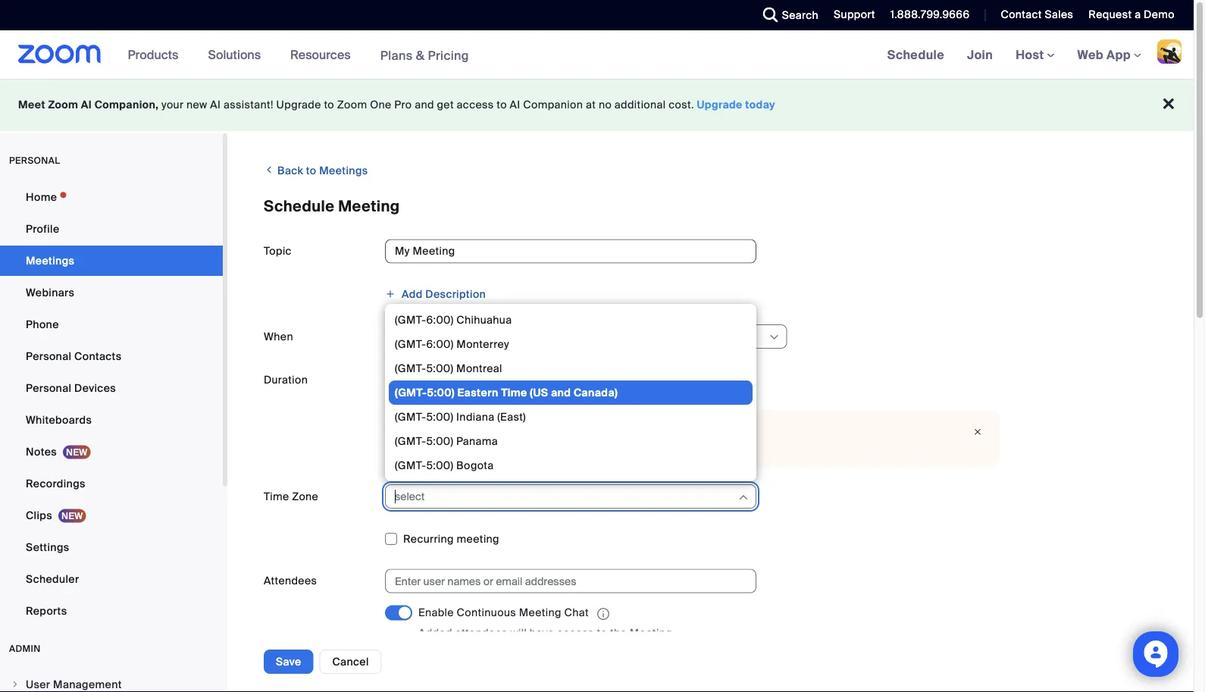 Task type: locate. For each thing, give the bounding box(es) containing it.
4 (gmt- from the top
[[395, 385, 427, 399]]

to down the resources dropdown button
[[324, 98, 334, 112]]

(gmt- up the your on the left bottom
[[395, 385, 427, 399]]

profile
[[26, 222, 59, 236]]

meetings up schedule meeting
[[319, 164, 368, 178]]

cancel button
[[320, 650, 382, 674]]

products button
[[128, 30, 185, 79]]

home
[[26, 190, 57, 204]]

new
[[187, 98, 207, 112]]

before
[[481, 642, 515, 656]]

personal for personal contacts
[[26, 349, 72, 363]]

1 horizontal spatial upgrade
[[495, 439, 540, 453]]

only
[[510, 424, 531, 438]]

1 vertical spatial and
[[551, 385, 571, 399]]

0 horizontal spatial ai
[[81, 98, 92, 112]]

assistant!
[[224, 98, 273, 112]]

1 6:00) from the top
[[426, 313, 454, 327]]

your
[[162, 98, 184, 112]]

5:00)
[[426, 361, 454, 375], [427, 385, 455, 399], [426, 410, 454, 424], [426, 434, 454, 448], [426, 458, 454, 472]]

plans
[[380, 47, 413, 63]]

close image
[[969, 425, 987, 440]]

management
[[53, 677, 122, 691]]

attendees
[[264, 574, 317, 588]]

schedule down 1.888.799.9666
[[887, 47, 945, 63]]

meeting.
[[659, 424, 704, 438], [586, 642, 632, 656]]

and left get
[[415, 98, 434, 112]]

1 vertical spatial 6:00)
[[426, 337, 454, 351]]

back to meetings
[[275, 164, 368, 178]]

5:00) for montreal
[[426, 361, 454, 375]]

ai left companion,
[[81, 98, 92, 112]]

meetings inside meetings link
[[26, 254, 75, 268]]

show options image
[[768, 331, 780, 343]]

meetings up webinars
[[26, 254, 75, 268]]

0 vertical spatial and
[[415, 98, 434, 112]]

whiteboards link
[[0, 405, 223, 435]]

and down will
[[517, 642, 537, 656]]

personal devices link
[[0, 373, 223, 403]]

schedule
[[887, 47, 945, 63], [264, 197, 335, 216]]

0 horizontal spatial chat
[[453, 642, 478, 656]]

upgrade inside your current plan can only support 40 minutes per meeting. need more time? upgrade now
[[495, 439, 540, 453]]

schedule for schedule
[[887, 47, 945, 63]]

save
[[276, 655, 301, 669]]

description
[[426, 287, 486, 301]]

meeting inside added attendees will have access to the meeting group chat before and after the meeting.
[[630, 626, 672, 640]]

notes link
[[0, 437, 223, 467]]

meeting
[[338, 197, 400, 216], [519, 606, 562, 620], [630, 626, 672, 640]]

0 horizontal spatial meeting.
[[586, 642, 632, 656]]

1 horizontal spatial meeting.
[[659, 424, 704, 438]]

1 horizontal spatial schedule
[[887, 47, 945, 63]]

time zone
[[264, 489, 318, 503]]

(gmt- for (gmt-5:00) panama
[[395, 434, 426, 448]]

5 (gmt- from the top
[[395, 410, 426, 424]]

access inside meet zoom ai companion, 'footer'
[[457, 98, 494, 112]]

meeting. down learn more about enable continuous meeting chat image
[[586, 642, 632, 656]]

back
[[278, 164, 303, 178]]

2 zoom from the left
[[337, 98, 367, 112]]

plan
[[463, 424, 485, 438]]

plans & pricing
[[380, 47, 469, 63]]

(east)
[[497, 410, 526, 424]]

plans & pricing link
[[380, 47, 469, 63], [380, 47, 469, 63]]

personal devices
[[26, 381, 116, 395]]

0 vertical spatial meetings
[[319, 164, 368, 178]]

upgrade down only on the left bottom of the page
[[495, 439, 540, 453]]

schedule link
[[876, 30, 956, 79]]

chat inside added attendees will have access to the meeting group chat before and after the meeting.
[[453, 642, 478, 656]]

meetings link
[[0, 246, 223, 276]]

personal
[[9, 155, 60, 166]]

2 (gmt- from the top
[[395, 337, 426, 351]]

recordings link
[[0, 468, 223, 499]]

the down learn more about enable continuous meeting chat image
[[610, 626, 627, 640]]

user management menu item
[[0, 670, 223, 692]]

1 horizontal spatial chat
[[564, 606, 589, 620]]

2 6:00) from the top
[[426, 337, 454, 351]]

min
[[641, 372, 660, 386]]

1.888.799.9666 button up 'join'
[[879, 0, 974, 30]]

a
[[1135, 8, 1141, 22]]

0 vertical spatial access
[[457, 98, 494, 112]]

(gmt-5:00) eastern time (us and canada)
[[395, 385, 618, 399]]

1 vertical spatial the
[[567, 642, 583, 656]]

1 vertical spatial access
[[557, 626, 594, 640]]

to right "back"
[[306, 164, 317, 178]]

time up (east)
[[501, 385, 527, 399]]

cancel
[[332, 655, 369, 669]]

attendees
[[455, 626, 508, 640]]

banner
[[0, 30, 1194, 80]]

6 (gmt- from the top
[[395, 434, 426, 448]]

0 horizontal spatial meetings
[[26, 254, 75, 268]]

0 vertical spatial schedule
[[887, 47, 945, 63]]

access down "enable continuous meeting chat" application at bottom
[[557, 626, 594, 640]]

profile picture image
[[1158, 39, 1182, 64]]

chihuahua
[[457, 313, 512, 327]]

pro
[[394, 98, 412, 112]]

0 horizontal spatial schedule
[[264, 197, 335, 216]]

1 vertical spatial meeting
[[519, 606, 562, 620]]

personal menu menu
[[0, 182, 223, 628]]

contacts
[[74, 349, 122, 363]]

meeting inside application
[[519, 606, 562, 620]]

meet zoom ai companion, footer
[[0, 79, 1194, 131]]

(gmt- down the add
[[395, 313, 426, 327]]

recurring
[[403, 532, 454, 546]]

(gmt- up need
[[395, 410, 426, 424]]

(gmt- left more
[[395, 434, 426, 448]]

(gmt- down need
[[395, 458, 426, 472]]

bogota
[[456, 458, 494, 472]]

canada)
[[574, 385, 618, 399]]

left image
[[264, 162, 275, 177]]

select time zone text field
[[395, 485, 737, 508]]

personal up whiteboards
[[26, 381, 72, 395]]

personal down phone
[[26, 349, 72, 363]]

clips link
[[0, 500, 223, 531]]

ai left companion
[[510, 98, 520, 112]]

add image
[[385, 289, 396, 299]]

1 personal from the top
[[26, 349, 72, 363]]

and
[[415, 98, 434, 112], [551, 385, 571, 399], [517, 642, 537, 656]]

right image
[[11, 680, 20, 689]]

hide options image
[[738, 491, 750, 503]]

devices
[[74, 381, 116, 395]]

0 horizontal spatial meeting
[[338, 197, 400, 216]]

meeting. right "per" on the right bottom of the page
[[659, 424, 704, 438]]

personal for personal devices
[[26, 381, 72, 395]]

0 vertical spatial chat
[[564, 606, 589, 620]]

6:00) up (gmt-5:00) montreal
[[426, 337, 454, 351]]

time left zone
[[264, 489, 289, 503]]

chat down attendees
[[453, 642, 478, 656]]

1 horizontal spatial zoom
[[337, 98, 367, 112]]

1 horizontal spatial ai
[[210, 98, 221, 112]]

indiana
[[456, 410, 495, 424]]

and right (us
[[551, 385, 571, 399]]

schedule down "back"
[[264, 197, 335, 216]]

chat
[[564, 606, 589, 620], [453, 642, 478, 656]]

5:00) for panama
[[426, 434, 454, 448]]

per
[[639, 424, 656, 438]]

search
[[782, 8, 819, 22]]

1 horizontal spatial the
[[610, 626, 627, 640]]

to inside added attendees will have access to the meeting group chat before and after the meeting.
[[597, 626, 607, 640]]

companion,
[[94, 98, 159, 112]]

request a demo link
[[1077, 0, 1194, 30], [1089, 8, 1175, 22]]

demo
[[1144, 8, 1175, 22]]

zoom left 'one' at the left of page
[[337, 98, 367, 112]]

1 horizontal spatial meeting
[[519, 606, 562, 620]]

solutions
[[208, 47, 261, 63]]

5:00) up the (gmt-5:00) bogota in the left of the page
[[426, 434, 454, 448]]

0 horizontal spatial and
[[415, 98, 434, 112]]

6:00) for monterrey
[[426, 337, 454, 351]]

5:00) down (gmt-5:00) montreal
[[427, 385, 455, 399]]

1 horizontal spatial and
[[517, 642, 537, 656]]

0 vertical spatial 6:00)
[[426, 313, 454, 327]]

1 vertical spatial meeting.
[[586, 642, 632, 656]]

upgrade right cost.
[[697, 98, 743, 112]]

1 vertical spatial schedule
[[264, 197, 335, 216]]

(gmt-5:00) montreal
[[395, 361, 502, 375]]

1 vertical spatial chat
[[453, 642, 478, 656]]

schedule inside the meetings navigation
[[887, 47, 945, 63]]

chat left learn more about enable continuous meeting chat image
[[564, 606, 589, 620]]

(gmt- up (gmt-5:00) montreal
[[395, 337, 426, 351]]

zone
[[292, 489, 318, 503]]

1 horizontal spatial time
[[501, 385, 527, 399]]

&
[[416, 47, 425, 63]]

cost.
[[669, 98, 694, 112]]

0 horizontal spatial zoom
[[48, 98, 78, 112]]

zoom right 'meet'
[[48, 98, 78, 112]]

0 vertical spatial meeting.
[[659, 424, 704, 438]]

access right get
[[457, 98, 494, 112]]

1 vertical spatial meetings
[[26, 254, 75, 268]]

1 horizontal spatial access
[[557, 626, 594, 640]]

the right after
[[567, 642, 583, 656]]

0 horizontal spatial time
[[264, 489, 289, 503]]

0 horizontal spatial access
[[457, 98, 494, 112]]

0 vertical spatial personal
[[26, 349, 72, 363]]

(gmt- down (gmt-6:00) monterrey
[[395, 361, 426, 375]]

(gmt-
[[395, 313, 426, 327], [395, 337, 426, 351], [395, 361, 426, 375], [395, 385, 427, 399], [395, 410, 426, 424], [395, 434, 426, 448], [395, 458, 426, 472]]

5:00) up (gmt-5:00) panama
[[426, 410, 454, 424]]

2 personal from the top
[[26, 381, 72, 395]]

upgrade down product information navigation
[[276, 98, 321, 112]]

ai right "new"
[[210, 98, 221, 112]]

0 horizontal spatial the
[[567, 642, 583, 656]]

now
[[543, 439, 566, 453]]

enable continuous meeting chat application
[[418, 605, 706, 622]]

1 horizontal spatial meetings
[[319, 164, 368, 178]]

solutions button
[[208, 30, 268, 79]]

settings link
[[0, 532, 223, 562]]

6:00) down "add description"
[[426, 313, 454, 327]]

(gmt- for (gmt-5:00) indiana (east)
[[395, 410, 426, 424]]

1 (gmt- from the top
[[395, 313, 426, 327]]

1 vertical spatial personal
[[26, 381, 72, 395]]

2 vertical spatial and
[[517, 642, 537, 656]]

to down learn more about enable continuous meeting chat image
[[597, 626, 607, 640]]

learn more about enable continuous meeting chat image
[[593, 607, 614, 620]]

5:00) down more
[[426, 458, 454, 472]]

2 horizontal spatial ai
[[510, 98, 520, 112]]

7 (gmt- from the top
[[395, 458, 426, 472]]

schedule for schedule meeting
[[264, 197, 335, 216]]

3 (gmt- from the top
[[395, 361, 426, 375]]

add description
[[402, 287, 486, 301]]

5:00) down (gmt-6:00) monterrey
[[426, 361, 454, 375]]

1 vertical spatial time
[[264, 489, 289, 503]]

0 vertical spatial time
[[501, 385, 527, 399]]

2 horizontal spatial meeting
[[630, 626, 672, 640]]

to
[[324, 98, 334, 112], [497, 98, 507, 112], [306, 164, 317, 178], [597, 626, 607, 640]]

2 vertical spatial meeting
[[630, 626, 672, 640]]

user management
[[26, 677, 122, 691]]



Task type: vqa. For each thing, say whether or not it's contained in the screenshot.
"Management" in User Management menu item
no



Task type: describe. For each thing, give the bounding box(es) containing it.
1.888.799.9666 button up schedule link
[[891, 8, 970, 22]]

5:00) for bogota
[[426, 458, 454, 472]]

after
[[540, 642, 564, 656]]

search button
[[752, 0, 823, 30]]

topic
[[264, 244, 292, 258]]

phone link
[[0, 309, 223, 340]]

one
[[370, 98, 392, 112]]

meet
[[18, 98, 45, 112]]

panama
[[456, 434, 498, 448]]

admin
[[9, 643, 41, 655]]

support
[[534, 424, 574, 438]]

upgrade now link
[[493, 439, 566, 453]]

1.888.799.9666
[[891, 8, 970, 22]]

and inside meet zoom ai companion, 'footer'
[[415, 98, 434, 112]]

1 zoom from the left
[[48, 98, 78, 112]]

recurring meeting
[[403, 532, 499, 546]]

web app
[[1078, 47, 1131, 63]]

meet zoom ai companion, your new ai assistant! upgrade to zoom one pro and get access to ai companion at no additional cost. upgrade today
[[18, 98, 776, 112]]

more
[[428, 439, 455, 453]]

app
[[1107, 47, 1131, 63]]

meeting. inside added attendees will have access to the meeting group chat before and after the meeting.
[[586, 642, 632, 656]]

upgrade today link
[[697, 98, 776, 112]]

clips
[[26, 508, 52, 522]]

schedule meeting
[[264, 197, 400, 216]]

join
[[967, 47, 993, 63]]

have
[[530, 626, 554, 640]]

scheduler
[[26, 572, 79, 586]]

meeting. inside your current plan can only support 40 minutes per meeting. need more time? upgrade now
[[659, 424, 704, 438]]

(gmt- for (gmt-5:00) montreal
[[395, 361, 426, 375]]

5:00) for indiana
[[426, 410, 454, 424]]

personal contacts link
[[0, 341, 223, 371]]

access inside added attendees will have access to the meeting group chat before and after the meeting.
[[557, 626, 594, 640]]

request a demo
[[1089, 8, 1175, 22]]

join link
[[956, 30, 1005, 79]]

5:00) for eastern
[[427, 385, 455, 399]]

contact sales
[[1001, 8, 1074, 22]]

web app button
[[1078, 47, 1142, 63]]

0 vertical spatial meeting
[[338, 197, 400, 216]]

40
[[577, 424, 591, 438]]

your
[[397, 424, 420, 438]]

to left companion
[[497, 98, 507, 112]]

(gmt-5:00) bogota
[[395, 458, 494, 472]]

2 horizontal spatial and
[[551, 385, 571, 399]]

reports link
[[0, 596, 223, 626]]

add
[[402, 287, 423, 301]]

Topic text field
[[385, 239, 757, 263]]

zoom logo image
[[18, 45, 101, 64]]

0 horizontal spatial upgrade
[[276, 98, 321, 112]]

your current plan can only support 40 minutes per meeting. need more time? upgrade now
[[397, 424, 704, 453]]

(gmt- for (gmt-6:00) chihuahua
[[395, 313, 426, 327]]

eastern
[[458, 385, 499, 399]]

phone
[[26, 317, 59, 331]]

added attendees will have access to the meeting group chat before and after the meeting.
[[418, 626, 672, 656]]

(gmt-6:00) monterrey
[[395, 337, 509, 351]]

web
[[1078, 47, 1104, 63]]

(gmt-5:00) panama
[[395, 434, 498, 448]]

3 ai from the left
[[510, 98, 520, 112]]

settings
[[26, 540, 69, 554]]

add description button
[[385, 282, 486, 305]]

continuous
[[457, 606, 516, 620]]

2 ai from the left
[[210, 98, 221, 112]]

(gmt- for (gmt-6:00) monterrey
[[395, 337, 426, 351]]

(us
[[530, 385, 548, 399]]

current
[[423, 424, 460, 438]]

montreal
[[456, 361, 502, 375]]

meeting
[[457, 532, 499, 546]]

duration
[[264, 373, 308, 387]]

meetings inside back to meetings link
[[319, 164, 368, 178]]

resources
[[290, 47, 351, 63]]

minutes
[[594, 424, 636, 438]]

banner containing products
[[0, 30, 1194, 80]]

notes
[[26, 445, 57, 459]]

6:00) for chihuahua
[[426, 313, 454, 327]]

can
[[488, 424, 507, 438]]

enable continuous meeting chat
[[418, 606, 589, 620]]

scheduler link
[[0, 564, 223, 594]]

meetings navigation
[[876, 30, 1194, 80]]

chat inside "enable continuous meeting chat" application
[[564, 606, 589, 620]]

webinars
[[26, 285, 74, 299]]

(gmt- for (gmt-5:00) eastern time (us and canada)
[[395, 385, 427, 399]]

and inside added attendees will have access to the meeting group chat before and after the meeting.
[[517, 642, 537, 656]]

products
[[128, 47, 178, 63]]

added
[[418, 626, 453, 640]]

Persistent Chat, enter email address,Enter user names or email addresses text field
[[395, 570, 733, 592]]

no
[[599, 98, 612, 112]]

request
[[1089, 8, 1132, 22]]

user
[[26, 677, 50, 691]]

home link
[[0, 182, 223, 212]]

sales
[[1045, 8, 1074, 22]]

enable
[[418, 606, 454, 620]]

group
[[418, 642, 451, 656]]

will
[[511, 626, 527, 640]]

recordings
[[26, 476, 85, 490]]

1 ai from the left
[[81, 98, 92, 112]]

at
[[586, 98, 596, 112]]

personal contacts
[[26, 349, 122, 363]]

today
[[745, 98, 776, 112]]

companion
[[523, 98, 583, 112]]

(gmt- for (gmt-5:00) bogota
[[395, 458, 426, 472]]

need
[[397, 439, 425, 453]]

meeting id option group
[[385, 676, 1158, 692]]

whiteboards
[[26, 413, 92, 427]]

2 horizontal spatial upgrade
[[697, 98, 743, 112]]

0 vertical spatial the
[[610, 626, 627, 640]]

get
[[437, 98, 454, 112]]

monterrey
[[457, 337, 509, 351]]

product information navigation
[[116, 30, 481, 80]]



